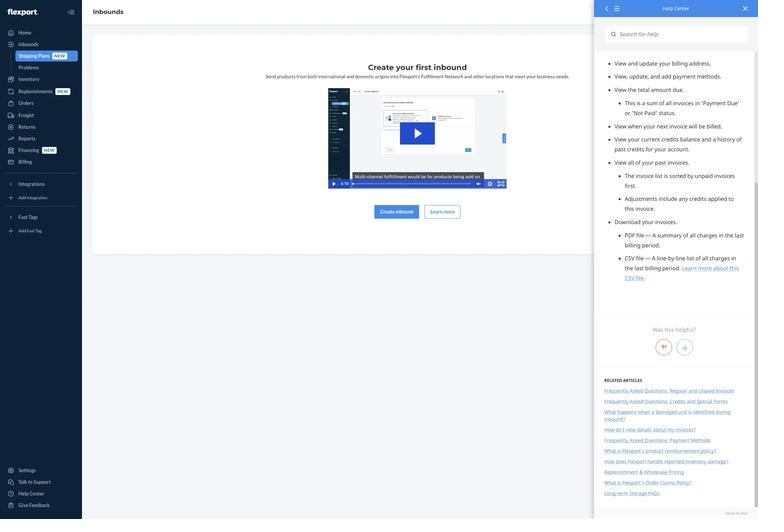 Task type: locate. For each thing, give the bounding box(es) containing it.
0 vertical spatial fast
[[18, 214, 28, 220]]

frequently for frequently asked questions: credits and special forms
[[605, 398, 629, 405]]

new for financing
[[44, 148, 55, 153]]

2 add from the top
[[18, 228, 26, 234]]

1 frequently from the top
[[605, 388, 629, 394]]

asked down view in the right bottom of the page
[[630, 437, 644, 444]]

learn more
[[431, 209, 455, 215]]

1 vertical spatial create
[[380, 209, 395, 215]]

3 frequently from the top
[[605, 437, 629, 444]]

add integration link
[[4, 192, 78, 203]]

0 vertical spatial help
[[663, 5, 674, 12]]

is for what is flexport's order claims policy?
[[618, 479, 621, 486]]

your up flexport's
[[396, 63, 414, 72]]

faqs
[[648, 490, 660, 497]]

0 horizontal spatial inbounds
[[18, 41, 38, 47]]

2 flexport's from the top
[[623, 479, 645, 486]]

unpaid
[[699, 388, 715, 394]]

1 horizontal spatial inbounds
[[93, 8, 124, 16]]

2 vertical spatial asked
[[630, 437, 644, 444]]

what up inbound?
[[605, 409, 617, 415]]

needs.
[[556, 73, 570, 79]]

0 vertical spatial flexport's
[[623, 448, 645, 454]]

2 what from the top
[[605, 448, 617, 454]]

1 horizontal spatial help center
[[663, 5, 690, 12]]

help center up search search field
[[663, 5, 690, 12]]

term
[[618, 490, 628, 497]]

2 vertical spatial frequently
[[605, 437, 629, 444]]

is inside what happens when a damaged unit is identified during inbound?
[[689, 409, 692, 415]]

frequently
[[605, 388, 629, 394], [605, 398, 629, 405], [605, 437, 629, 444]]

new up 'orders' link
[[58, 89, 68, 94]]

1 vertical spatial help center
[[18, 491, 44, 497]]

create inbound
[[380, 209, 414, 215]]

0 vertical spatial new
[[54, 53, 65, 59]]

is right unit
[[689, 409, 692, 415]]

shipping
[[19, 53, 37, 59]]

storage
[[630, 490, 647, 497]]

first
[[416, 63, 432, 72]]

1 vertical spatial your
[[527, 73, 536, 79]]

0 horizontal spatial inbounds link
[[4, 39, 78, 50]]

replenishment & wholesale pricing
[[605, 469, 684, 475]]

settings
[[18, 468, 36, 473]]

0 vertical spatial inbounds
[[93, 8, 124, 16]]

tags
[[29, 214, 38, 220]]

asked for frequently asked questions: payment methods
[[630, 437, 644, 444]]

inbound
[[434, 63, 467, 72], [396, 209, 414, 215]]

what for what is flexport's product reimbursement policy?
[[605, 448, 617, 454]]

1 vertical spatial how
[[605, 458, 615, 465]]

0 vertical spatial frequently
[[605, 388, 629, 394]]

new right plans
[[54, 53, 65, 59]]

3 what from the top
[[605, 479, 617, 486]]

0 vertical spatial inbounds link
[[93, 8, 124, 16]]

1 vertical spatial fast
[[27, 228, 35, 234]]

0 horizontal spatial help
[[18, 491, 29, 497]]

international
[[318, 73, 346, 79]]

center up search search field
[[675, 5, 690, 12]]

asked up when
[[630, 398, 644, 405]]

reimbursement
[[665, 448, 700, 454]]

1 how from the top
[[605, 427, 615, 433]]

inventory
[[18, 76, 39, 82]]

0 vertical spatial questions:
[[645, 388, 669, 394]]

by
[[736, 511, 740, 516]]

1 vertical spatial center
[[30, 491, 44, 497]]

1 what from the top
[[605, 409, 617, 415]]

is up does
[[618, 448, 621, 454]]

elevio
[[726, 511, 736, 516]]

domestic
[[355, 73, 374, 79]]

inbound?
[[605, 416, 626, 422]]

inbounds link
[[93, 8, 124, 16], [4, 39, 78, 50]]

meet
[[515, 73, 526, 79]]

reports
[[18, 136, 35, 142]]

give
[[18, 502, 28, 508]]

frequently down do
[[605, 437, 629, 444]]

1 vertical spatial inbounds link
[[4, 39, 78, 50]]

1 flexport's from the top
[[623, 448, 645, 454]]

claims
[[661, 479, 676, 486]]

and
[[347, 73, 354, 79], [464, 73, 472, 79], [689, 388, 697, 394], [687, 398, 696, 405]]

1 vertical spatial what
[[605, 448, 617, 454]]

help center
[[663, 5, 690, 12], [18, 491, 44, 497]]

create for inbound
[[380, 209, 395, 215]]

asked down articles on the bottom of page
[[630, 388, 644, 394]]

0 vertical spatial add
[[18, 195, 26, 200]]

0 vertical spatial asked
[[630, 388, 644, 394]]

how for how do i view details about my invoices?
[[605, 427, 615, 433]]

flexport logo image
[[8, 9, 38, 16]]

is
[[689, 409, 692, 415], [618, 448, 621, 454], [618, 479, 621, 486]]

2 how from the top
[[605, 458, 615, 465]]

2 vertical spatial what
[[605, 479, 617, 486]]

wholesale
[[645, 469, 668, 475]]

your
[[396, 63, 414, 72], [527, 73, 536, 79]]

do
[[616, 427, 622, 433]]

help up search search field
[[663, 5, 674, 12]]

frequently up happens
[[605, 398, 629, 405]]

center down talk to support at the bottom of page
[[30, 491, 44, 497]]

1 horizontal spatial your
[[527, 73, 536, 79]]

fast tags
[[18, 214, 38, 220]]

0 vertical spatial create
[[368, 63, 394, 72]]

what for what is flexport's order claims policy?
[[605, 479, 617, 486]]

1 vertical spatial frequently
[[605, 398, 629, 405]]

0 vertical spatial how
[[605, 427, 615, 433]]

help
[[663, 5, 674, 12], [18, 491, 29, 497]]

3 questions: from the top
[[645, 437, 669, 444]]

create inside create your first inbound send products from both international and domestic origins into flexport's fulfillment network and other locations that meet your business needs.
[[368, 63, 394, 72]]

what up long- on the bottom of page
[[605, 479, 617, 486]]

add down fast tags
[[18, 228, 26, 234]]

problems
[[19, 65, 39, 70]]

i
[[623, 427, 625, 433]]

0 horizontal spatial help center
[[18, 491, 44, 497]]

1 vertical spatial asked
[[630, 398, 644, 405]]

frequently down related
[[605, 388, 629, 394]]

talk to support button
[[4, 477, 78, 488]]

special
[[697, 398, 713, 405]]

1 add from the top
[[18, 195, 26, 200]]

video element
[[328, 88, 507, 189]]

policy?
[[701, 448, 717, 454]]

and left the unpaid
[[689, 388, 697, 394]]

3 asked from the top
[[630, 437, 644, 444]]

when
[[638, 409, 651, 415]]

damage?
[[708, 458, 729, 465]]

help center down to
[[18, 491, 44, 497]]

0 vertical spatial your
[[396, 63, 414, 72]]

flexport's
[[623, 448, 645, 454], [623, 479, 645, 486]]

long-
[[605, 490, 618, 497]]

0 vertical spatial is
[[689, 409, 692, 415]]

what inside what happens when a damaged unit is identified during inbound?
[[605, 409, 617, 415]]

1 vertical spatial add
[[18, 228, 26, 234]]

1 horizontal spatial center
[[675, 5, 690, 12]]

0 horizontal spatial your
[[396, 63, 414, 72]]

questions:
[[645, 388, 669, 394], [645, 398, 669, 405], [645, 437, 669, 444]]

new for shipping plans
[[54, 53, 65, 59]]

how left do
[[605, 427, 615, 433]]

0 vertical spatial inbound
[[434, 63, 467, 72]]

add left integration
[[18, 195, 26, 200]]

1 vertical spatial questions:
[[645, 398, 669, 405]]

and left special
[[687, 398, 696, 405]]

1 vertical spatial inbound
[[396, 209, 414, 215]]

inbound left learn
[[396, 209, 414, 215]]

1 vertical spatial new
[[58, 89, 68, 94]]

inbound up 'network'
[[434, 63, 467, 72]]

0 horizontal spatial center
[[30, 491, 44, 497]]

questions: up 'product'
[[645, 437, 669, 444]]

frequently for frequently asked questions: payment methods
[[605, 437, 629, 444]]

learn
[[431, 209, 443, 215]]

reported
[[665, 458, 684, 465]]

1 horizontal spatial inbound
[[434, 63, 467, 72]]

2 asked from the top
[[630, 398, 644, 405]]

1 questions: from the top
[[645, 388, 669, 394]]

2 questions: from the top
[[645, 398, 669, 405]]

1 vertical spatial flexport's
[[623, 479, 645, 486]]

Search search field
[[616, 26, 748, 43]]

products
[[277, 73, 296, 79]]

what
[[605, 409, 617, 415], [605, 448, 617, 454], [605, 479, 617, 486]]

fast left "tag"
[[27, 228, 35, 234]]

add
[[18, 195, 26, 200], [18, 228, 26, 234]]

is down replenishment on the bottom right
[[618, 479, 621, 486]]

help up give
[[18, 491, 29, 497]]

new down reports link
[[44, 148, 55, 153]]

credits
[[670, 398, 686, 405]]

helpful?
[[676, 326, 697, 334]]

what up does
[[605, 448, 617, 454]]

1 vertical spatial is
[[618, 448, 621, 454]]

create inside button
[[380, 209, 395, 215]]

is for what is flexport's product reimbursement policy?
[[618, 448, 621, 454]]

returns link
[[4, 122, 78, 133]]

flexport's for product
[[623, 448, 645, 454]]

video thumbnail image
[[328, 88, 507, 189], [328, 88, 507, 189]]

0 horizontal spatial inbound
[[396, 209, 414, 215]]

network
[[445, 73, 464, 79]]

questions: up frequently asked questions: credits and special forms
[[645, 388, 669, 394]]

2 vertical spatial questions:
[[645, 437, 669, 444]]

close navigation image
[[67, 8, 75, 16]]

2 vertical spatial new
[[44, 148, 55, 153]]

2 frequently from the top
[[605, 398, 629, 405]]

questions: up a
[[645, 398, 669, 405]]

create inbound button
[[375, 205, 419, 219]]

fulfillment
[[421, 73, 444, 79]]

flexport's up flexport
[[623, 448, 645, 454]]

frequently asked questions: regular and unpaid invoices
[[605, 388, 735, 394]]

how left does
[[605, 458, 615, 465]]

1 asked from the top
[[630, 388, 644, 394]]

about
[[653, 427, 667, 433]]

fast left tags
[[18, 214, 28, 220]]

your right meet
[[527, 73, 536, 79]]

settings link
[[4, 465, 78, 476]]

flexport's up the long-term storage faqs
[[623, 479, 645, 486]]

2 vertical spatial is
[[618, 479, 621, 486]]

0 vertical spatial what
[[605, 409, 617, 415]]

methods
[[691, 437, 711, 444]]

view
[[626, 427, 636, 433]]

inbounds
[[93, 8, 124, 16], [18, 41, 38, 47]]

unit
[[679, 409, 688, 415]]



Task type: describe. For each thing, give the bounding box(es) containing it.
how for how does flexport handle reported inventory damage?
[[605, 458, 615, 465]]

plans
[[38, 53, 50, 59]]

0 vertical spatial center
[[675, 5, 690, 12]]

add for add integration
[[18, 195, 26, 200]]

problems link
[[15, 62, 78, 73]]

add fast tag
[[18, 228, 42, 234]]

add integration
[[18, 195, 47, 200]]

inbound inside button
[[396, 209, 414, 215]]

integration
[[27, 195, 47, 200]]

identified
[[694, 409, 715, 415]]

returns
[[18, 124, 35, 130]]

related articles
[[605, 378, 642, 383]]

what for what happens when a damaged unit is identified during inbound?
[[605, 409, 617, 415]]

from
[[297, 73, 307, 79]]

during
[[716, 409, 731, 415]]

regular
[[670, 388, 688, 394]]

elevio by dixa
[[726, 511, 748, 516]]

how do i view details about my invoices?
[[605, 427, 697, 433]]

questions: for payment
[[645, 437, 669, 444]]

integrations button
[[4, 179, 78, 190]]

billing
[[18, 159, 32, 165]]

replenishments
[[18, 89, 53, 94]]

order
[[646, 479, 659, 486]]

give feedback button
[[4, 500, 78, 511]]

long-term storage faqs
[[605, 490, 660, 497]]

flexport's
[[400, 73, 420, 79]]

forms
[[714, 398, 728, 405]]

billing link
[[4, 157, 78, 167]]

inventory link
[[4, 74, 78, 85]]

give feedback
[[18, 502, 50, 508]]

payment
[[670, 437, 690, 444]]

invoices
[[716, 388, 735, 394]]

reports link
[[4, 133, 78, 144]]

1 horizontal spatial help
[[663, 5, 674, 12]]

freight
[[18, 112, 34, 118]]

pricing
[[669, 469, 684, 475]]

&
[[640, 469, 643, 475]]

support
[[34, 479, 51, 485]]

add for add fast tag
[[18, 228, 26, 234]]

how does flexport handle reported inventory damage?
[[605, 458, 729, 465]]

related
[[605, 378, 622, 383]]

what is flexport's product reimbursement policy?
[[605, 448, 717, 454]]

locations
[[486, 73, 505, 79]]

articles
[[623, 378, 642, 383]]

does
[[616, 458, 627, 465]]

origins
[[375, 73, 389, 79]]

more
[[444, 209, 455, 215]]

what happens when a damaged unit is identified during inbound?
[[605, 409, 731, 422]]

feedback
[[29, 502, 50, 508]]

into
[[390, 73, 399, 79]]

and left the domestic
[[347, 73, 354, 79]]

replenishment
[[605, 469, 639, 475]]

what is flexport's order claims policy?
[[605, 479, 692, 486]]

questions: for regular
[[645, 388, 669, 394]]

home link
[[4, 27, 78, 38]]

0 vertical spatial help center
[[663, 5, 690, 12]]

financing
[[18, 147, 39, 153]]

questions: for credits
[[645, 398, 669, 405]]

inbound inside create your first inbound send products from both international and domestic origins into flexport's fulfillment network and other locations that meet your business needs.
[[434, 63, 467, 72]]

dixa
[[741, 511, 748, 516]]

a
[[652, 409, 655, 415]]

1 vertical spatial inbounds
[[18, 41, 38, 47]]

1 horizontal spatial inbounds link
[[93, 8, 124, 16]]

1 vertical spatial help
[[18, 491, 29, 497]]

policy?
[[677, 479, 692, 486]]

handle
[[648, 458, 663, 465]]

tag
[[35, 228, 42, 234]]

details
[[637, 427, 652, 433]]

damaged
[[656, 409, 677, 415]]

fast tags button
[[4, 212, 78, 223]]

happens
[[618, 409, 637, 415]]

product
[[646, 448, 664, 454]]

invoices?
[[676, 427, 697, 433]]

home
[[18, 30, 31, 36]]

both
[[308, 73, 318, 79]]

shipping plans
[[19, 53, 50, 59]]

fast inside fast tags dropdown button
[[18, 214, 28, 220]]

my
[[668, 427, 675, 433]]

elevio by dixa link
[[605, 511, 748, 516]]

asked for frequently asked questions: credits and special forms
[[630, 398, 644, 405]]

add fast tag link
[[4, 226, 78, 237]]

other
[[473, 73, 485, 79]]

talk
[[18, 479, 27, 485]]

orders link
[[4, 98, 78, 109]]

orders
[[18, 100, 34, 106]]

create for your
[[368, 63, 394, 72]]

fast inside the add fast tag link
[[27, 228, 35, 234]]

was this helpful?
[[653, 326, 697, 334]]

inventory
[[686, 458, 707, 465]]

that
[[505, 73, 514, 79]]

new for replenishments
[[58, 89, 68, 94]]

learn more button
[[425, 205, 461, 219]]

asked for frequently asked questions: regular and unpaid invoices
[[630, 388, 644, 394]]

frequently for frequently asked questions: regular and unpaid invoices
[[605, 388, 629, 394]]

and left the other
[[464, 73, 472, 79]]

was
[[653, 326, 664, 334]]

flexport's for order
[[623, 479, 645, 486]]



Task type: vqa. For each thing, say whether or not it's contained in the screenshot.
the Close icon
no



